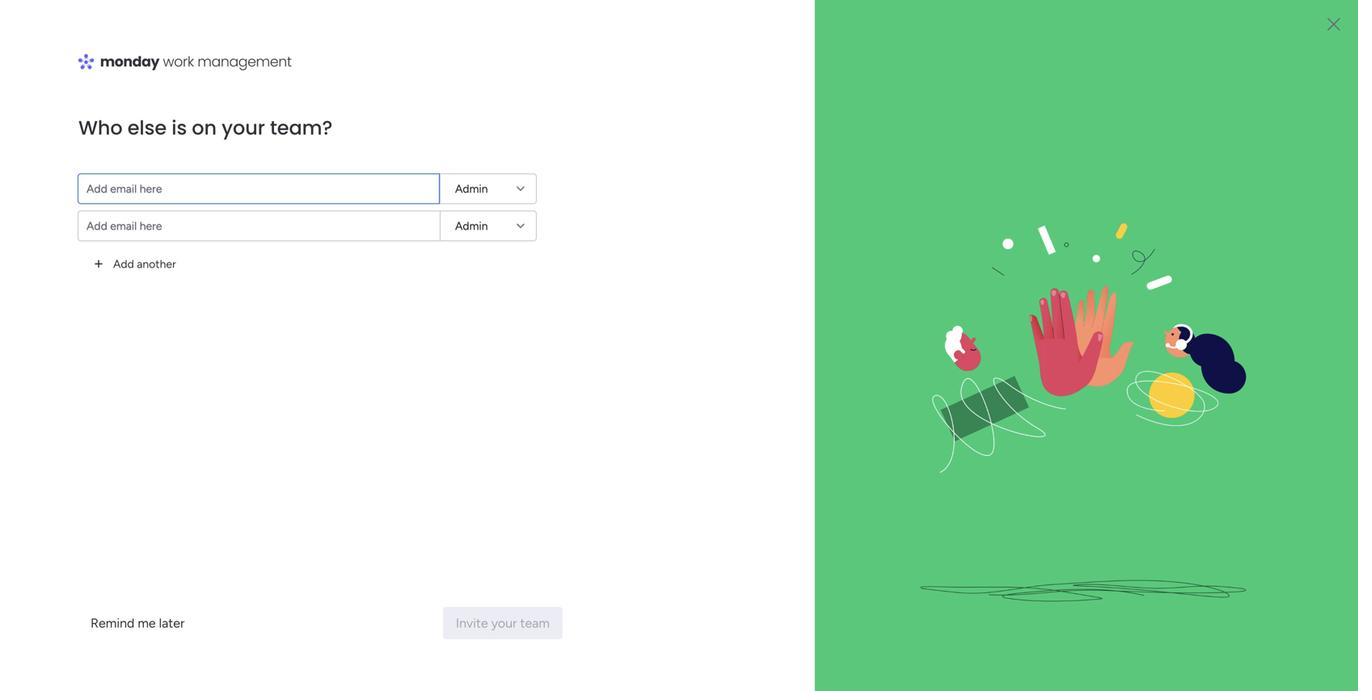 Task type: vqa. For each thing, say whether or not it's contained in the screenshot.
Options icon
no



Task type: describe. For each thing, give the bounding box(es) containing it.
workspaces
[[497, 70, 566, 85]]

install our mobile app
[[1132, 253, 1252, 268]]

remind
[[91, 616, 135, 631]]

evening,
[[262, 53, 304, 67]]

on
[[192, 114, 217, 142]]

quickly
[[230, 70, 274, 85]]

who else is on your team?
[[78, 114, 333, 142]]

1 vertical spatial option
[[0, 191, 206, 195]]

who
[[78, 114, 123, 142]]

project management list box
[[0, 189, 206, 438]]

good evening, gary! quickly access your recent boards, inbox and workspaces
[[230, 53, 566, 85]]

another
[[137, 257, 176, 271]]

visited
[[336, 133, 381, 150]]

else
[[128, 114, 167, 142]]

lottie animation element for project management
[[0, 528, 206, 691]]

remind me later button
[[78, 607, 198, 640]]

complete
[[1132, 233, 1186, 247]]

0 vertical spatial option
[[10, 49, 197, 74]]

members
[[1198, 212, 1248, 227]]

add
[[113, 257, 134, 271]]

your inside dialog
[[222, 114, 265, 142]]

learn & get inspired
[[1092, 580, 1208, 595]]

who else is on your team? dialog
[[0, 0, 1359, 691]]

logo image
[[78, 52, 293, 71]]

workspace
[[69, 127, 133, 142]]

main
[[37, 127, 66, 142]]

learn
[[1092, 580, 1124, 595]]

gary orlando image
[[1313, 6, 1339, 32]]

main workspace button
[[11, 121, 158, 148]]

recently
[[273, 133, 332, 150]]

recent
[[350, 70, 388, 85]]

get
[[1139, 580, 1159, 595]]

our
[[1167, 253, 1187, 268]]

recently visited
[[273, 133, 381, 150]]

complete profile
[[1132, 233, 1224, 247]]

&
[[1127, 580, 1136, 595]]

2 add email here email field from the top
[[78, 211, 440, 241]]

gary!
[[307, 53, 334, 67]]

close image
[[1326, 16, 1343, 32]]

profile
[[1189, 233, 1224, 247]]

invite team members (0/1)
[[1132, 212, 1277, 227]]

project
[[38, 199, 75, 213]]

team?
[[270, 114, 333, 142]]

complete profile link
[[1116, 231, 1334, 249]]

invite your team image
[[851, 0, 1323, 691]]



Task type: locate. For each thing, give the bounding box(es) containing it.
remind me later
[[91, 616, 185, 631]]

later
[[159, 616, 185, 631]]

management
[[77, 199, 144, 213]]

option
[[10, 49, 197, 74], [0, 191, 206, 195]]

1 add email here email field from the top
[[78, 173, 440, 204]]

1 circle o image from the top
[[1116, 214, 1126, 226]]

1 admin from the top
[[455, 182, 488, 196]]

Add email here email field
[[78, 173, 440, 204], [78, 211, 440, 241]]

admin for 1st the add email here email field
[[455, 182, 488, 196]]

option up management
[[0, 191, 206, 195]]

lottie animation image for quickly access your recent boards, inbox and workspaces
[[634, 39, 1089, 100]]

your down gary!
[[321, 70, 347, 85]]

circle o image
[[1116, 214, 1126, 226], [1116, 234, 1126, 247]]

inspired
[[1162, 580, 1208, 595]]

1 vertical spatial admin
[[455, 219, 488, 233]]

me
[[138, 616, 156, 631]]

inbox
[[437, 70, 469, 85]]

1 vertical spatial circle o image
[[1116, 234, 1126, 247]]

your inside good evening, gary! quickly access your recent boards, inbox and workspaces
[[321, 70, 347, 85]]

close recently visited image
[[250, 132, 269, 151]]

0 vertical spatial add email here email field
[[78, 173, 440, 204]]

add another button
[[78, 248, 189, 280]]

1 horizontal spatial lottie animation element
[[634, 39, 1089, 100]]

0 vertical spatial circle o image
[[1116, 214, 1126, 226]]

add another
[[113, 257, 176, 271]]

0 horizontal spatial your
[[222, 114, 265, 142]]

lottie animation element for quickly access your recent boards, inbox and workspaces
[[634, 39, 1089, 100]]

1 vertical spatial add email here email field
[[78, 211, 440, 241]]

1 horizontal spatial lottie animation image
[[634, 39, 1089, 100]]

0 vertical spatial admin
[[455, 182, 488, 196]]

2 admin from the top
[[455, 219, 488, 233]]

project management
[[38, 199, 144, 213]]

good
[[230, 53, 259, 67]]

team
[[1166, 212, 1195, 227]]

install our mobile app link
[[1132, 252, 1334, 270]]

templates image image
[[1106, 346, 1320, 458]]

circle o image inside complete profile link
[[1116, 234, 1126, 247]]

is
[[172, 114, 187, 142]]

option up who
[[10, 49, 197, 74]]

main workspace
[[37, 127, 133, 142]]

1 vertical spatial your
[[222, 114, 265, 142]]

lottie animation image
[[634, 39, 1089, 100], [0, 528, 206, 691]]

1 vertical spatial lottie animation image
[[0, 528, 206, 691]]

0 horizontal spatial lottie animation image
[[0, 528, 206, 691]]

admin for 2nd the add email here email field from the top of the who else is on your team? dialog
[[455, 219, 488, 233]]

0 vertical spatial lottie animation image
[[634, 39, 1089, 100]]

mobile
[[1190, 253, 1227, 268]]

admin
[[455, 182, 488, 196], [455, 219, 488, 233]]

invite
[[1132, 212, 1163, 227]]

and
[[472, 70, 494, 85]]

2 circle o image from the top
[[1116, 234, 1126, 247]]

your
[[321, 70, 347, 85], [222, 114, 265, 142]]

your right on
[[222, 114, 265, 142]]

Search in workspace field
[[34, 160, 135, 178]]

circle o image left 'invite' at the top right
[[1116, 214, 1126, 226]]

install
[[1132, 253, 1164, 268]]

app
[[1230, 253, 1252, 268]]

access
[[278, 70, 317, 85]]

1 vertical spatial lottie animation element
[[0, 528, 206, 691]]

boards,
[[391, 70, 434, 85]]

0 vertical spatial lottie animation element
[[634, 39, 1089, 100]]

lottie animation element
[[634, 39, 1089, 100], [0, 528, 206, 691]]

0 horizontal spatial lottie animation element
[[0, 528, 206, 691]]

lottie animation image for project management
[[0, 528, 206, 691]]

1 horizontal spatial your
[[321, 70, 347, 85]]

circle o image left "complete"
[[1116, 234, 1126, 247]]

(0/1)
[[1251, 212, 1277, 227]]

0 vertical spatial your
[[321, 70, 347, 85]]



